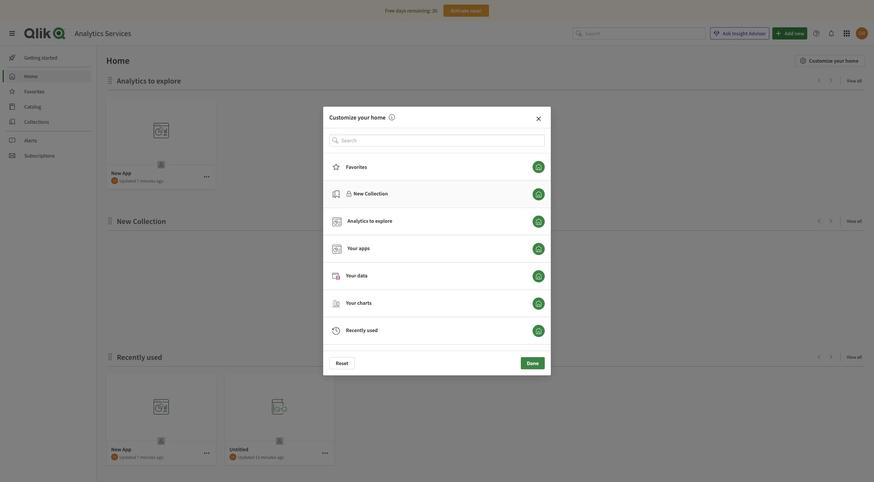 Task type: vqa. For each thing, say whether or not it's contained in the screenshot.
New inside Customize your home dialog
yes



Task type: locate. For each thing, give the bounding box(es) containing it.
3 view all from the top
[[847, 354, 863, 360]]

untitled
[[230, 446, 249, 453]]

your
[[348, 245, 358, 252], [346, 272, 356, 279], [346, 299, 356, 306]]

1 vertical spatial new collection
[[117, 216, 166, 226]]

0 vertical spatial used
[[367, 327, 378, 334]]

0 horizontal spatial collection
[[133, 216, 166, 226]]

customize
[[810, 57, 833, 64], [330, 113, 357, 121]]

access.
[[508, 337, 524, 344]]

all for new collection
[[858, 218, 863, 224]]

1 vertical spatial the
[[530, 329, 537, 336]]

1 vertical spatial you
[[487, 337, 495, 344]]

your charts
[[346, 299, 372, 306]]

0 vertical spatial recently
[[346, 327, 366, 334]]

1 vertical spatial used
[[147, 352, 162, 362]]

1 horizontal spatial you
[[487, 337, 495, 344]]

1 vertical spatial home
[[371, 113, 386, 121]]

analytics
[[75, 28, 103, 38], [117, 76, 147, 85], [348, 217, 369, 224]]

home down getting
[[24, 73, 38, 80]]

new collection link
[[117, 216, 169, 226]]

1 horizontal spatial explore
[[375, 217, 393, 224]]

free
[[385, 7, 395, 14]]

used inside customize your home dialog
[[367, 327, 378, 334]]

recently down the your charts
[[346, 327, 366, 334]]

will
[[516, 306, 524, 313]]

2 vertical spatial view all
[[847, 354, 863, 360]]

home inside the navigation pane element
[[24, 73, 38, 80]]

your data
[[346, 272, 368, 279]]

home down services
[[106, 55, 130, 66]]

0 vertical spatial view all link
[[847, 76, 866, 85]]

collection up the personally
[[491, 322, 513, 328]]

home link
[[6, 70, 91, 82]]

remaining:
[[407, 7, 431, 14]]

2 view from the top
[[847, 218, 857, 224]]

1 horizontal spatial home
[[846, 57, 859, 64]]

greg robinson element
[[111, 177, 118, 184], [111, 454, 118, 460], [230, 454, 237, 460]]

recently used down charts
[[346, 327, 378, 334]]

1 vertical spatial content
[[449, 337, 466, 344]]

favorites inside "link"
[[24, 88, 45, 95]]

recently
[[346, 327, 366, 334], [117, 352, 145, 362]]

0 horizontal spatial your
[[358, 113, 370, 121]]

insight
[[733, 30, 748, 37]]

you
[[459, 306, 467, 313], [487, 337, 495, 344]]

1 vertical spatial recently
[[117, 352, 145, 362]]

only you can see this collection image
[[346, 190, 352, 197]]

analytics to explore inside customize your home dialog
[[348, 217, 393, 224]]

0 vertical spatial home
[[846, 57, 859, 64]]

0 vertical spatial favorites
[[24, 88, 45, 95]]

updated 7 minutes ago
[[120, 178, 164, 184], [120, 454, 164, 460]]

1 vertical spatial collection
[[133, 216, 166, 226]]

app
[[122, 170, 131, 177], [122, 446, 131, 453]]

started
[[42, 54, 57, 61]]

ago
[[157, 178, 164, 184], [157, 454, 164, 460], [277, 454, 284, 460]]

1 horizontal spatial recently
[[346, 327, 366, 334]]

3 view from the top
[[847, 354, 857, 360]]

home main content
[[94, 46, 875, 482]]

2 view all from the top
[[847, 218, 863, 224]]

up
[[441, 314, 447, 321]]

favorites up catalog
[[24, 88, 45, 95]]

analytics inside home main content
[[117, 76, 147, 85]]

the
[[468, 322, 476, 328], [530, 329, 537, 336]]

collection
[[365, 190, 388, 197], [133, 216, 166, 226]]

0 vertical spatial all
[[858, 78, 863, 84]]

new app
[[111, 170, 131, 177], [111, 446, 131, 453]]

your left data
[[346, 272, 356, 279]]

collection up icon.
[[503, 314, 525, 321]]

customize your home inside dialog
[[330, 113, 386, 121]]

move collection image
[[106, 76, 114, 84], [106, 217, 114, 225]]

1 vertical spatial customize your home
[[330, 113, 386, 121]]

collection inside home main content
[[133, 216, 166, 226]]

0 vertical spatial customize your home
[[810, 57, 859, 64]]

1 horizontal spatial used
[[367, 327, 378, 334]]

1 vertical spatial view all link
[[847, 216, 866, 226]]

1 vertical spatial move collection image
[[106, 217, 114, 225]]

0 horizontal spatial customize your home
[[330, 113, 386, 121]]

1 horizontal spatial your
[[835, 57, 845, 64]]

new
[[111, 170, 121, 177], [354, 190, 364, 197], [117, 216, 131, 226], [111, 446, 121, 453]]

to
[[148, 76, 155, 85], [370, 217, 374, 224], [488, 314, 493, 321], [467, 337, 471, 344]]

0 vertical spatial move collection image
[[106, 76, 114, 84]]

this up the personally
[[494, 314, 502, 321]]

advisor
[[749, 30, 767, 37]]

services
[[105, 28, 131, 38]]

home
[[106, 55, 130, 66], [24, 73, 38, 80]]

this right in
[[484, 306, 493, 313]]

0 vertical spatial your
[[348, 245, 358, 252]]

2 vertical spatial view all link
[[847, 352, 866, 361]]

0 horizontal spatial favorites
[[24, 88, 45, 95]]

alerts link
[[6, 134, 91, 147]]

0 vertical spatial app
[[122, 170, 131, 177]]

personal element
[[155, 159, 167, 171], [155, 435, 167, 447], [274, 435, 286, 447]]

1 horizontal spatial this
[[494, 314, 502, 321]]

1 updated 7 minutes ago from the top
[[120, 178, 164, 184]]

Search text field
[[586, 27, 706, 40], [342, 134, 545, 147]]

updated
[[120, 178, 136, 184], [120, 454, 136, 460], [238, 454, 255, 460]]

1 vertical spatial recently used
[[117, 352, 162, 362]]

1 vertical spatial new app
[[111, 446, 131, 453]]

0 vertical spatial new collection
[[354, 190, 388, 197]]

analytics to explore link
[[117, 76, 184, 85]]

0 horizontal spatial recently
[[117, 352, 145, 362]]

0 vertical spatial view
[[847, 78, 857, 84]]

your left apps
[[348, 245, 358, 252]]

now!
[[471, 7, 482, 14]]

0 horizontal spatial this
[[484, 306, 493, 313]]

2 updated 7 minutes ago from the top
[[120, 454, 164, 460]]

favorites inside customize your home dialog
[[346, 163, 367, 170]]

view all for new collection
[[847, 218, 863, 224]]

you down the personally
[[487, 337, 495, 344]]

2 vertical spatial your
[[346, 299, 356, 306]]

2 horizontal spatial analytics
[[348, 217, 369, 224]]

updated 13 minutes ago
[[238, 454, 284, 460]]

1 horizontal spatial analytics to explore
[[348, 217, 393, 224]]

1 horizontal spatial new collection
[[354, 190, 388, 197]]

0 horizontal spatial new collection
[[117, 216, 166, 226]]

to inside customize your home dialog
[[370, 217, 374, 224]]

your
[[835, 57, 845, 64], [358, 113, 370, 121]]

the right 'on' on the bottom right
[[468, 322, 476, 328]]

minutes
[[140, 178, 156, 184], [140, 454, 156, 460], [261, 454, 276, 460]]

1 horizontal spatial customize your home
[[810, 57, 859, 64]]

13
[[255, 454, 260, 460]]

favorites
[[24, 88, 45, 95], [346, 163, 367, 170]]

new collection
[[354, 190, 388, 197], [117, 216, 166, 226]]

content down in
[[470, 314, 487, 321]]

1 horizontal spatial analytics
[[117, 76, 147, 85]]

2 app from the top
[[122, 446, 131, 453]]

your for your data
[[346, 272, 356, 279]]

collections
[[24, 118, 49, 125]]

0 vertical spatial customize
[[810, 57, 833, 64]]

customize inside dialog
[[330, 113, 357, 121]]

favorites up the only you can see this collection image
[[346, 163, 367, 170]]

alerts
[[24, 137, 37, 144]]

1 vertical spatial 7
[[137, 454, 139, 460]]

1 horizontal spatial collection
[[365, 190, 388, 197]]

view
[[847, 78, 857, 84], [847, 218, 857, 224], [847, 354, 857, 360]]

content down is
[[449, 337, 466, 344]]

0 vertical spatial updated 7 minutes ago
[[120, 178, 164, 184]]

1 vertical spatial explore
[[375, 217, 393, 224]]

0 vertical spatial recently used
[[346, 327, 378, 334]]

on
[[461, 322, 467, 328]]

analytics for analytics to explore link
[[117, 76, 147, 85]]

0 vertical spatial home
[[106, 55, 130, 66]]

0 vertical spatial collection
[[365, 190, 388, 197]]

0 horizontal spatial explore
[[156, 76, 181, 85]]

move collection image for new
[[106, 217, 114, 225]]

1 horizontal spatial favorites
[[346, 163, 367, 170]]

2 view all link from the top
[[847, 216, 866, 226]]

1 view from the top
[[847, 78, 857, 84]]

a
[[462, 329, 465, 336]]

2 vertical spatial analytics
[[348, 217, 369, 224]]

view for new collection
[[847, 218, 857, 224]]

in
[[479, 306, 483, 313]]

1 vertical spatial this
[[494, 314, 502, 321]]

0 horizontal spatial analytics
[[75, 28, 103, 38]]

view all
[[847, 78, 863, 84], [847, 218, 863, 224], [847, 354, 863, 360]]

recently right move collection image
[[117, 352, 145, 362]]

1 view all from the top
[[847, 78, 863, 84]]

0 horizontal spatial you
[[459, 306, 467, 313]]

view all link
[[847, 76, 866, 85], [847, 216, 866, 226], [847, 352, 866, 361]]

Your apps button
[[533, 243, 545, 255]]

1 vertical spatial all
[[858, 218, 863, 224]]

activate now!
[[451, 7, 482, 14]]

this
[[484, 306, 493, 313], [494, 314, 502, 321]]

apps
[[359, 245, 370, 252]]

0 horizontal spatial analytics to explore
[[117, 76, 181, 85]]

2 vertical spatial all
[[858, 354, 863, 360]]

1 vertical spatial analytics to explore
[[348, 217, 393, 224]]

by
[[526, 314, 531, 321]]

1 app from the top
[[122, 170, 131, 177]]

0 vertical spatial content
[[470, 314, 487, 321]]

analytics to explore
[[117, 76, 181, 85], [348, 217, 393, 224]]

0 vertical spatial new app
[[111, 170, 131, 177]]

1 vertical spatial view
[[847, 218, 857, 224]]

1 all from the top
[[858, 78, 863, 84]]

catalog link
[[6, 101, 91, 113]]

1 vertical spatial app
[[122, 446, 131, 453]]

customize your home
[[810, 57, 859, 64], [330, 113, 386, 121]]

0 horizontal spatial recently used
[[117, 352, 162, 362]]

1 view all link from the top
[[847, 76, 866, 85]]

3 all from the top
[[858, 354, 863, 360]]

3 view all link from the top
[[847, 352, 866, 361]]

1 vertical spatial search text field
[[342, 134, 545, 147]]

0 vertical spatial you
[[459, 306, 467, 313]]

here.
[[448, 314, 459, 321]]

2 all from the top
[[858, 218, 863, 224]]

0 vertical spatial view all
[[847, 78, 863, 84]]

2 new app from the top
[[111, 446, 131, 453]]

greg robinson image
[[111, 177, 118, 184], [111, 454, 118, 460], [230, 454, 237, 460]]

0 vertical spatial 7
[[137, 178, 139, 184]]

1 vertical spatial updated 7 minutes ago
[[120, 454, 164, 460]]

close sidebar menu image
[[9, 30, 15, 36]]

0 horizontal spatial content
[[449, 337, 466, 344]]

home inside main content
[[106, 55, 130, 66]]

collection inside customize your home dialog
[[365, 190, 388, 197]]

ask
[[723, 30, 731, 37]]

all
[[858, 78, 863, 84], [858, 218, 863, 224], [858, 354, 863, 360]]

a
[[526, 322, 529, 328]]

view all for analytics to explore
[[847, 78, 863, 84]]

0 horizontal spatial the
[[468, 322, 476, 328]]

1 horizontal spatial customize
[[810, 57, 833, 64]]

recently used
[[346, 327, 378, 334], [117, 352, 162, 362]]

1 vertical spatial customize
[[330, 113, 357, 121]]

move collection image
[[106, 353, 114, 360]]

1 horizontal spatial home
[[106, 55, 130, 66]]

0 horizontal spatial home
[[24, 73, 38, 80]]

content
[[470, 314, 487, 321], [449, 337, 466, 344]]

0 horizontal spatial search text field
[[342, 134, 545, 147]]

your left charts
[[346, 299, 356, 306]]

2 vertical spatial view
[[847, 354, 857, 360]]

collection
[[494, 306, 515, 313], [503, 314, 525, 321], [491, 322, 513, 328], [435, 329, 457, 336]]

1 vertical spatial home
[[24, 73, 38, 80]]

0 vertical spatial your
[[835, 57, 845, 64]]

home inside button
[[846, 57, 859, 64]]

0 vertical spatial explore
[[156, 76, 181, 85]]

0 horizontal spatial home
[[371, 113, 386, 121]]

0 vertical spatial analytics
[[75, 28, 103, 38]]

new inside customize your home dialog
[[354, 190, 364, 197]]

0 vertical spatial analytics to explore
[[117, 76, 181, 85]]

7
[[137, 178, 139, 184], [137, 454, 139, 460]]

recently used inside customize your home dialog
[[346, 327, 378, 334]]

the down by
[[530, 329, 537, 336]]

1 horizontal spatial search text field
[[586, 27, 706, 40]]

1 horizontal spatial recently used
[[346, 327, 378, 334]]

1 vertical spatial your
[[358, 113, 370, 121]]

0 horizontal spatial customize
[[330, 113, 357, 121]]

explore
[[156, 76, 181, 85], [375, 217, 393, 224]]

catalog
[[24, 103, 41, 110]]

ask insight advisor button
[[711, 27, 770, 39]]

1 vertical spatial favorites
[[346, 163, 367, 170]]

search text field inside customize your home dialog
[[342, 134, 545, 147]]

you up add
[[459, 306, 467, 313]]

have
[[496, 337, 507, 344]]

close image
[[536, 116, 542, 122]]

1 vertical spatial your
[[346, 272, 356, 279]]

recently used right move collection image
[[117, 352, 162, 362]]



Task type: describe. For each thing, give the bounding box(es) containing it.
navigation pane element
[[0, 49, 97, 165]]

reset
[[336, 360, 349, 367]]

analytics for the analytics services element
[[75, 28, 103, 38]]

view all link for new collection
[[847, 216, 866, 226]]

view all link for analytics to explore
[[847, 76, 866, 85]]

collection down clicking
[[435, 329, 457, 336]]

your inside dialog
[[358, 113, 370, 121]]

analytics inside customize your home dialog
[[348, 217, 369, 224]]

searchbar element
[[573, 27, 706, 40]]

New Collection button
[[533, 188, 545, 201]]

home inside dialog
[[371, 113, 386, 121]]

activate now! link
[[444, 5, 489, 17]]

is
[[458, 329, 461, 336]]

item's
[[477, 322, 490, 328]]

view all for recently used
[[847, 354, 863, 360]]

recently used link
[[117, 352, 165, 362]]

clicking
[[443, 322, 460, 328]]

analytics services
[[75, 28, 131, 38]]

view for analytics to explore
[[847, 78, 857, 84]]

customize your home button
[[796, 55, 866, 67]]

collections link
[[6, 116, 91, 128]]

Analytics to explore button
[[533, 216, 545, 228]]

reset button
[[330, 357, 355, 369]]

your apps
[[348, 245, 370, 252]]

getting started link
[[6, 52, 91, 64]]

of
[[476, 329, 480, 336]]

which
[[472, 337, 486, 344]]

view for recently used
[[847, 354, 857, 360]]

personally
[[481, 329, 505, 336]]

way
[[466, 329, 475, 336]]

explore inside home main content
[[156, 76, 181, 85]]

days
[[396, 7, 406, 14]]

customize your home inside button
[[810, 57, 859, 64]]

data
[[358, 272, 368, 279]]

explore inside customize your home dialog
[[375, 217, 393, 224]]

done
[[527, 360, 539, 367]]

2 7 from the top
[[137, 454, 139, 460]]

items
[[435, 306, 447, 313]]

recently inside home main content
[[117, 352, 145, 362]]

your for your apps
[[348, 245, 358, 252]]

analytics to explore inside home main content
[[117, 76, 181, 85]]

activate
[[451, 7, 469, 14]]

30
[[432, 7, 438, 14]]

new collection inside home main content
[[117, 216, 166, 226]]

that
[[449, 306, 458, 313]]

recently inside customize your home dialog
[[346, 327, 366, 334]]

favorites link
[[6, 85, 91, 98]]

done button
[[521, 357, 545, 369]]

view all link for recently used
[[847, 352, 866, 361]]

save
[[468, 306, 478, 313]]

1 7 from the top
[[137, 178, 139, 184]]

icon.
[[514, 322, 525, 328]]

add
[[460, 314, 469, 321]]

getting
[[24, 54, 41, 61]]

Your charts button
[[533, 298, 545, 310]]

your inside button
[[835, 57, 845, 64]]

customize your home dialog
[[323, 107, 551, 481]]

1 horizontal spatial the
[[530, 329, 537, 336]]

free days remaining: 30
[[385, 7, 438, 14]]

charts
[[358, 299, 372, 306]]

1 new app from the top
[[111, 170, 131, 177]]

Recently used button
[[533, 325, 545, 337]]

0 vertical spatial search text field
[[586, 27, 706, 40]]

move collection image for analytics
[[106, 76, 114, 84]]

0 vertical spatial this
[[484, 306, 493, 313]]

organizing
[[506, 329, 529, 336]]

subscriptions link
[[6, 150, 91, 162]]

new collection inside customize your home dialog
[[354, 190, 388, 197]]

collection left will
[[494, 306, 515, 313]]

all for analytics to explore
[[858, 78, 863, 84]]

customize inside button
[[810, 57, 833, 64]]

show
[[525, 306, 537, 313]]

Favorites button
[[533, 161, 545, 173]]

items that you save in this collection will show up here. add content to this collection by clicking on the item's collection icon. a collection is a way of personally organizing the content to which you have access.
[[435, 306, 537, 344]]

analytics services element
[[75, 28, 131, 38]]

0 vertical spatial the
[[468, 322, 476, 328]]

used inside home main content
[[147, 352, 162, 362]]

getting started
[[24, 54, 57, 61]]

your for your charts
[[346, 299, 356, 306]]

1 horizontal spatial content
[[470, 314, 487, 321]]

all for recently used
[[858, 354, 863, 360]]

Your data button
[[533, 270, 545, 283]]

ask insight advisor
[[723, 30, 767, 37]]

recently used inside home main content
[[117, 352, 162, 362]]

subscriptions
[[24, 152, 55, 159]]



